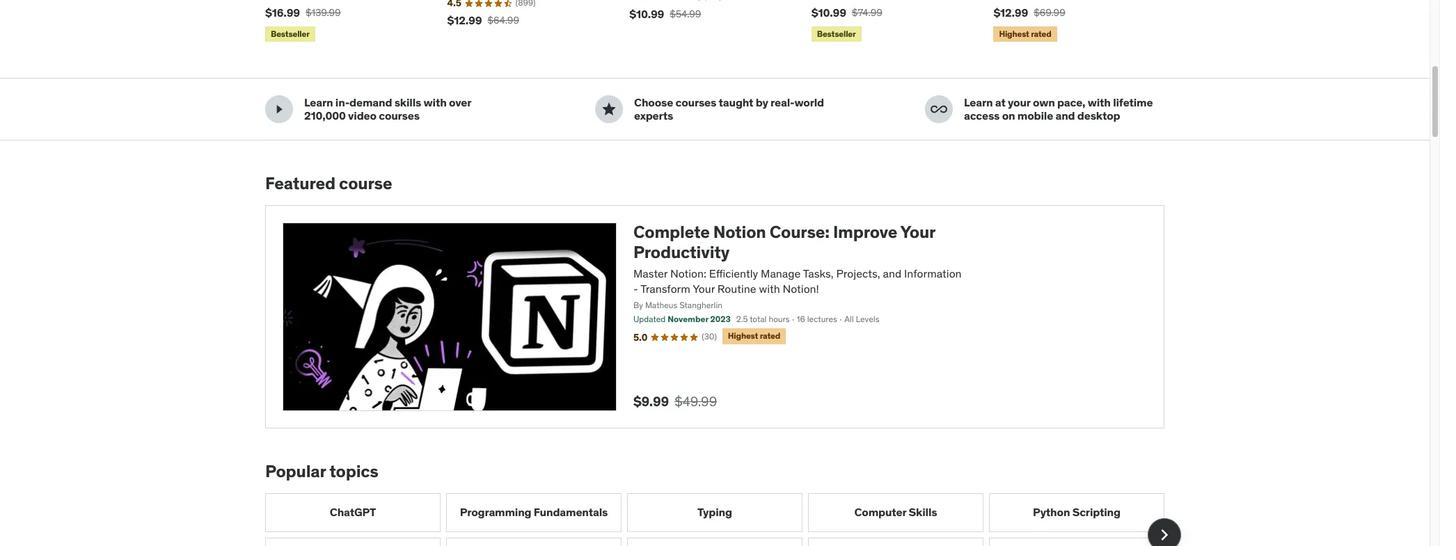 Task type: vqa. For each thing, say whether or not it's contained in the screenshot.
Profile
no



Task type: locate. For each thing, give the bounding box(es) containing it.
1 vertical spatial your
[[693, 282, 715, 296]]

world
[[795, 96, 824, 110]]

your up stangherlin
[[693, 282, 715, 296]]

with inside learn at your own pace, with lifetime access on mobile and desktop
[[1088, 96, 1111, 110]]

learn inside the learn in-demand skills with over 210,000 video courses
[[304, 96, 333, 110]]

your up information
[[901, 222, 936, 243]]

courses right video
[[379, 109, 420, 123]]

medium image left the experts
[[601, 101, 618, 118]]

1 horizontal spatial with
[[759, 282, 780, 296]]

total
[[750, 314, 767, 325]]

taught
[[719, 96, 754, 110]]

all levels
[[845, 314, 880, 325]]

$49.99
[[675, 394, 717, 410]]

projects,
[[837, 267, 881, 281]]

popular topics
[[265, 461, 379, 483]]

learn at your own pace, with lifetime access on mobile and desktop
[[964, 96, 1153, 123]]

manage
[[761, 267, 801, 281]]

learn left the at in the right top of the page
[[964, 96, 993, 110]]

learn left in-
[[304, 96, 333, 110]]

2.5 total hours
[[736, 314, 790, 325]]

courses inside choose courses taught by real-world experts
[[676, 96, 717, 110]]

information
[[904, 267, 962, 281]]

at
[[996, 96, 1006, 110]]

learn inside learn at your own pace, with lifetime access on mobile and desktop
[[964, 96, 993, 110]]

routine
[[718, 282, 757, 296]]

learn for learn at your own pace, with lifetime access on mobile and desktop
[[964, 96, 993, 110]]

your
[[901, 222, 936, 243], [693, 282, 715, 296]]

chatgpt link
[[265, 494, 441, 533]]

improve
[[833, 222, 898, 243]]

learn for learn in-demand skills with over 210,000 video courses
[[304, 96, 333, 110]]

1 horizontal spatial courses
[[676, 96, 717, 110]]

pace,
[[1058, 96, 1086, 110]]

complete notion course: improve your productivity master notion: efficiently manage tasks, projects, and information - transform your routine with notion! by matheus stangherlin
[[634, 222, 962, 310]]

medium image left access
[[931, 101, 948, 118]]

medium image
[[601, 101, 618, 118], [931, 101, 948, 118]]

carousel element
[[265, 494, 1182, 547]]

2 medium image from the left
[[931, 101, 948, 118]]

computer skills link
[[808, 494, 984, 533]]

on
[[1002, 109, 1015, 123]]

lectures
[[807, 314, 838, 325]]

hours
[[769, 314, 790, 325]]

and right the projects,
[[883, 267, 902, 281]]

lifetime
[[1113, 96, 1153, 110]]

0 vertical spatial and
[[1056, 109, 1075, 123]]

access
[[964, 109, 1000, 123]]

real-
[[771, 96, 795, 110]]

python
[[1033, 506, 1070, 520]]

medium image for choose
[[601, 101, 618, 118]]

rated
[[760, 331, 781, 341]]

0 vertical spatial your
[[901, 222, 936, 243]]

with
[[424, 96, 447, 110], [1088, 96, 1111, 110], [759, 282, 780, 296]]

courses left "taught"
[[676, 96, 717, 110]]

2 learn from the left
[[964, 96, 993, 110]]

experts
[[634, 109, 673, 123]]

0 horizontal spatial courses
[[379, 109, 420, 123]]

computer
[[855, 506, 907, 520]]

1 horizontal spatial and
[[1056, 109, 1075, 123]]

1 vertical spatial and
[[883, 267, 902, 281]]

0 horizontal spatial medium image
[[601, 101, 618, 118]]

all
[[845, 314, 854, 325]]

skills
[[909, 506, 937, 520]]

courses
[[676, 96, 717, 110], [379, 109, 420, 123]]

stangherlin
[[680, 300, 723, 310]]

0 horizontal spatial with
[[424, 96, 447, 110]]

and right "own"
[[1056, 109, 1075, 123]]

2.5
[[736, 314, 748, 325]]

by
[[756, 96, 768, 110]]

1 horizontal spatial medium image
[[931, 101, 948, 118]]

0 horizontal spatial learn
[[304, 96, 333, 110]]

notion:
[[671, 267, 707, 281]]

and
[[1056, 109, 1075, 123], [883, 267, 902, 281]]

0 horizontal spatial and
[[883, 267, 902, 281]]

1 learn from the left
[[304, 96, 333, 110]]

1 horizontal spatial learn
[[964, 96, 993, 110]]

courses inside the learn in-demand skills with over 210,000 video courses
[[379, 109, 420, 123]]

notion
[[714, 222, 766, 243]]

0 horizontal spatial your
[[693, 282, 715, 296]]

in-
[[336, 96, 350, 110]]

and inside complete notion course: improve your productivity master notion: efficiently manage tasks, projects, and information - transform your routine with notion! by matheus stangherlin
[[883, 267, 902, 281]]

with left over
[[424, 96, 447, 110]]

learn
[[304, 96, 333, 110], [964, 96, 993, 110]]

1 medium image from the left
[[601, 101, 618, 118]]

course
[[339, 173, 392, 195]]

with down manage
[[759, 282, 780, 296]]

210,000
[[304, 109, 346, 123]]

1 horizontal spatial your
[[901, 222, 936, 243]]

programming
[[460, 506, 532, 520]]

with right pace,
[[1088, 96, 1111, 110]]

desktop
[[1078, 109, 1121, 123]]

python scripting link
[[989, 494, 1165, 533]]

2 horizontal spatial with
[[1088, 96, 1111, 110]]



Task type: describe. For each thing, give the bounding box(es) containing it.
with inside the learn in-demand skills with over 210,000 video courses
[[424, 96, 447, 110]]

updated
[[634, 314, 666, 325]]

highest
[[728, 331, 758, 341]]

november
[[668, 314, 709, 325]]

over
[[449, 96, 471, 110]]

typing
[[698, 506, 732, 520]]

featured course
[[265, 173, 392, 195]]

efficiently
[[709, 267, 758, 281]]

complete
[[634, 222, 710, 243]]

own
[[1033, 96, 1055, 110]]

$9.99 $49.99
[[634, 394, 717, 410]]

16
[[797, 314, 805, 325]]

skills
[[395, 96, 421, 110]]

matheus
[[645, 300, 678, 310]]

medium image
[[271, 101, 288, 118]]

highest rated
[[728, 331, 781, 341]]

transform
[[641, 282, 691, 296]]

programming fundamentals
[[460, 506, 608, 520]]

$9.99
[[634, 394, 669, 410]]

by
[[634, 300, 643, 310]]

typing link
[[627, 494, 803, 533]]

levels
[[856, 314, 880, 325]]

choose
[[634, 96, 673, 110]]

-
[[634, 282, 638, 296]]

16 lectures
[[797, 314, 838, 325]]

popular
[[265, 461, 326, 483]]

productivity
[[634, 242, 730, 263]]

next image
[[1154, 524, 1176, 547]]

scripting
[[1073, 506, 1121, 520]]

fundamentals
[[534, 506, 608, 520]]

programming fundamentals link
[[446, 494, 622, 533]]

learn in-demand skills with over 210,000 video courses
[[304, 96, 471, 123]]

with inside complete notion course: improve your productivity master notion: efficiently manage tasks, projects, and information - transform your routine with notion! by matheus stangherlin
[[759, 282, 780, 296]]

choose courses taught by real-world experts
[[634, 96, 824, 123]]

featured
[[265, 173, 336, 195]]

topics
[[330, 461, 379, 483]]

2023
[[711, 314, 731, 325]]

tasks,
[[803, 267, 834, 281]]

updated november 2023
[[634, 314, 731, 325]]

your
[[1008, 96, 1031, 110]]

video
[[348, 109, 377, 123]]

5.0
[[634, 331, 648, 344]]

(30)
[[702, 332, 717, 342]]

demand
[[350, 96, 392, 110]]

and inside learn at your own pace, with lifetime access on mobile and desktop
[[1056, 109, 1075, 123]]

computer skills
[[855, 506, 937, 520]]

master
[[634, 267, 668, 281]]

notion!
[[783, 282, 819, 296]]

mobile
[[1018, 109, 1054, 123]]

python scripting
[[1033, 506, 1121, 520]]

chatgpt
[[330, 506, 376, 520]]

medium image for learn
[[931, 101, 948, 118]]

course:
[[770, 222, 830, 243]]



